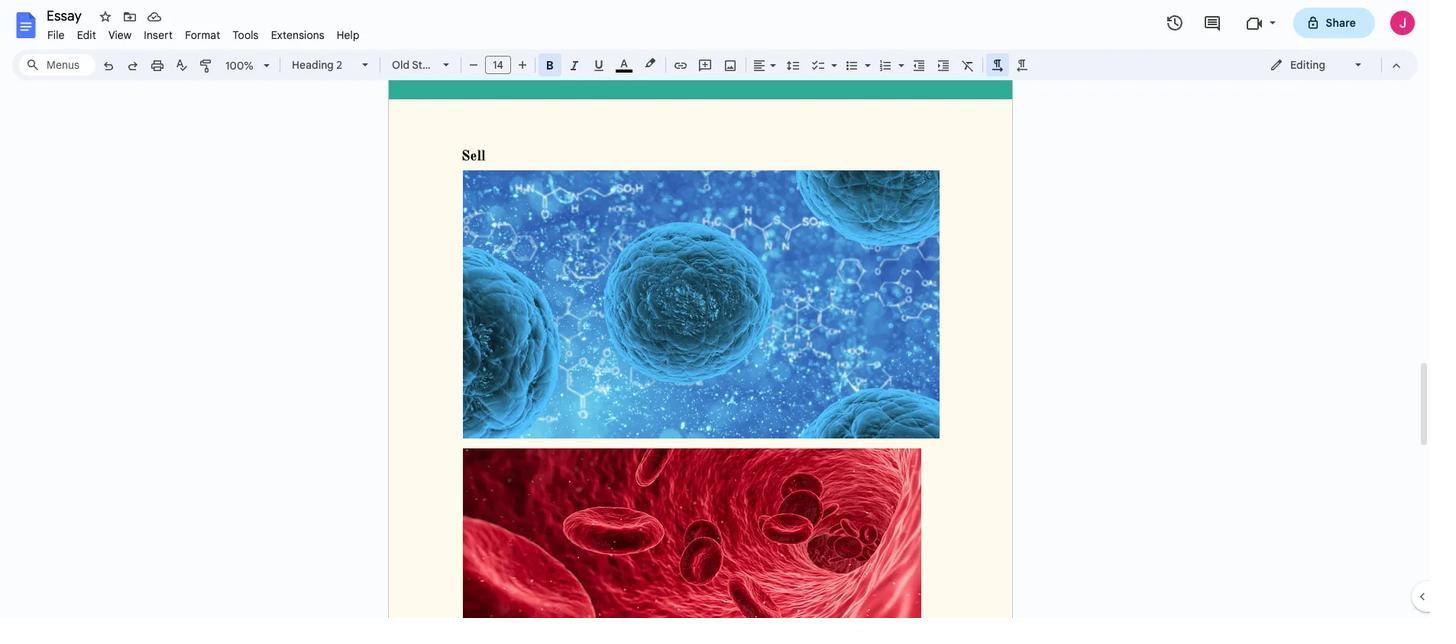Task type: describe. For each thing, give the bounding box(es) containing it.
tools menu item
[[226, 26, 265, 44]]

menu bar inside menu bar "banner"
[[41, 20, 366, 45]]

Rename text field
[[41, 6, 90, 24]]

menu bar banner
[[0, 0, 1430, 618]]

Font size text field
[[486, 56, 510, 74]]

line & paragraph spacing image
[[784, 54, 802, 76]]

insert
[[144, 28, 173, 42]]

old standard tt
[[392, 58, 473, 72]]

2
[[336, 58, 342, 72]]

editing button
[[1259, 53, 1374, 76]]

insert menu item
[[138, 26, 179, 44]]

edit
[[77, 28, 96, 42]]

text color image
[[616, 54, 633, 73]]

extensions
[[271, 28, 325, 42]]

Zoom field
[[219, 54, 277, 77]]

share
[[1326, 16, 1356, 30]]

heading 2
[[292, 58, 342, 72]]

extensions menu item
[[265, 26, 331, 44]]

view menu item
[[102, 26, 138, 44]]



Task type: vqa. For each thing, say whether or not it's contained in the screenshot.
Edit menu item at the top
yes



Task type: locate. For each thing, give the bounding box(es) containing it.
Font size field
[[485, 56, 517, 75]]

old
[[392, 58, 410, 72]]

format
[[185, 28, 220, 42]]

Zoom text field
[[222, 55, 258, 76]]

view
[[108, 28, 132, 42]]

format menu item
[[179, 26, 226, 44]]

Star checkbox
[[95, 6, 116, 28]]

font list. old standard tt selected. option
[[392, 54, 473, 76]]

tools
[[233, 28, 259, 42]]

tt
[[460, 58, 473, 72]]

Menus field
[[19, 54, 95, 76]]

edit menu item
[[71, 26, 102, 44]]

insert image image
[[722, 54, 739, 76]]

standard
[[412, 58, 458, 72]]

help menu item
[[331, 26, 366, 44]]

file menu item
[[41, 26, 71, 44]]

main toolbar
[[95, 0, 1034, 434]]

highlight color image
[[642, 54, 659, 73]]

help
[[337, 28, 360, 42]]

application containing share
[[0, 0, 1430, 618]]

share button
[[1293, 8, 1375, 38]]

file
[[47, 28, 65, 42]]

menu bar containing file
[[41, 20, 366, 45]]

menu bar
[[41, 20, 366, 45]]

application
[[0, 0, 1430, 618]]

heading
[[292, 58, 334, 72]]

mode and view toolbar
[[1258, 50, 1409, 80]]

editing
[[1290, 58, 1325, 72]]

styles list. heading 2 selected. option
[[292, 54, 353, 76]]



